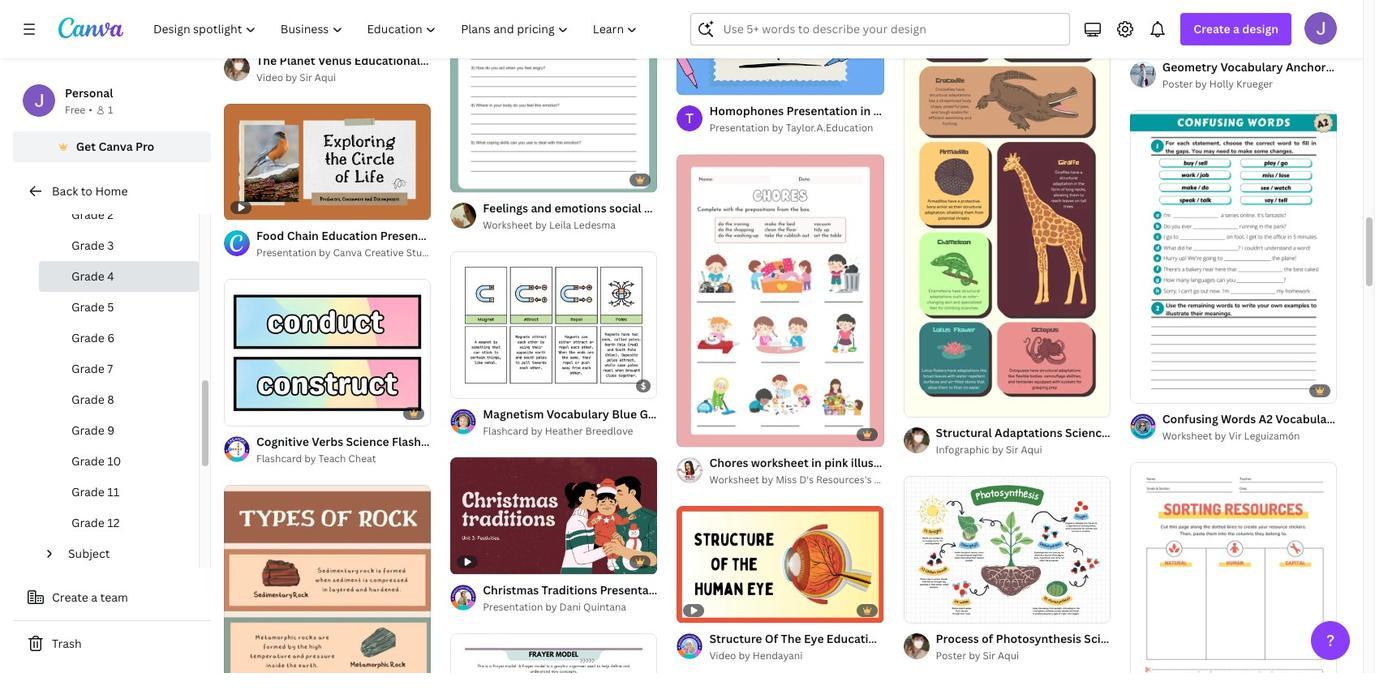 Task type: describe. For each thing, give the bounding box(es) containing it.
video by hendayani
[[710, 649, 803, 663]]

9
[[107, 423, 115, 438]]

0 vertical spatial flashcard
[[703, 407, 757, 422]]

style for homophones presentation in pink blue illustrative style
[[991, 103, 1019, 119]]

of for worksheet by leila ledesma
[[469, 173, 478, 185]]

worksheet inside confusing words a2 vocabulary worksh worksheet by vir leguizamón
[[1163, 430, 1213, 443]]

homophones presentation in pink blue illustrative style link
[[710, 103, 1019, 120]]

grade for grade 5
[[71, 300, 105, 315]]

2 inside grade 2 link
[[107, 207, 114, 222]]

anchor
[[1286, 59, 1327, 75]]

2 inside 1 of 2 link
[[480, 379, 485, 392]]

top level navigation element
[[143, 13, 652, 45]]

poster by sir aqui link
[[936, 649, 1111, 665]]

3
[[107, 238, 114, 253]]

taylor.a.education
[[786, 121, 874, 135]]

grade 9
[[71, 423, 115, 438]]

subject
[[68, 546, 110, 562]]

a for design
[[1234, 21, 1240, 37]]

sir for video
[[300, 70, 312, 84]]

vir
[[1229, 430, 1242, 443]]

structural adaptations science educational infographic in yellow green and brown illustrative style image
[[904, 0, 1111, 417]]

video by hendayani link
[[710, 648, 884, 665]]

4
[[107, 269, 114, 284]]

ledesma
[[574, 219, 616, 232]]

taylor.a.education element
[[677, 106, 703, 132]]

chart
[[1329, 59, 1360, 75]]

in for worksheet
[[812, 456, 822, 471]]

worksheet by vir leguizamón link
[[1163, 429, 1338, 445]]

jacob simon image
[[1305, 12, 1338, 45]]

taylor.a.education image
[[677, 106, 703, 132]]

grade 4
[[71, 269, 114, 284]]

design
[[1243, 21, 1279, 37]]

back to home
[[52, 183, 128, 199]]

holly
[[1210, 77, 1235, 91]]

aqui for infographic by sir aqui
[[1021, 443, 1043, 457]]

home
[[95, 183, 128, 199]]

sir for infographic
[[1006, 443, 1019, 457]]

illustrative for colorful
[[735, 583, 795, 598]]

0 horizontal spatial worksheet
[[483, 219, 533, 232]]

vocabulary for geometry
[[1221, 59, 1284, 75]]

10
[[107, 454, 121, 469]]

$
[[641, 380, 646, 392]]

poster inside geometry vocabulary anchor chart po poster by holly krueger
[[1163, 77, 1193, 91]]

blue inside homophones presentation in pink blue illustrative style presentation by taylor.a.education
[[900, 103, 925, 119]]

grade for grade 7
[[71, 361, 105, 377]]

pink
[[825, 456, 848, 471]]

presentation by taylor.a.education link
[[710, 120, 884, 137]]

heather
[[545, 425, 583, 439]]

create a design
[[1194, 21, 1279, 37]]

0 horizontal spatial flashcard
[[256, 452, 302, 466]]

video by sir aqui link
[[256, 70, 431, 86]]

5 inside 1 of 5 link
[[480, 173, 485, 185]]

1 vertical spatial canva
[[333, 246, 362, 260]]

grade 11 link
[[39, 477, 199, 508]]

back
[[52, 183, 78, 199]]

canva inside 'button'
[[99, 139, 133, 154]]

presentation by dani quintana link
[[483, 600, 658, 616]]

5 inside grade 5 link
[[107, 300, 114, 315]]

words
[[1222, 412, 1257, 427]]

to
[[81, 183, 92, 199]]

grade for grade 2
[[71, 207, 105, 222]]

team
[[875, 474, 900, 487]]

worksheet by miss d's resources's team link
[[710, 473, 900, 489]]

miss
[[776, 474, 797, 487]]

christmas
[[483, 583, 539, 598]]

grade 3
[[71, 238, 114, 253]]

poster by sir aqui
[[936, 650, 1020, 663]]

vocabulary inside confusing words a2 vocabulary worksh worksheet by vir leguizamón
[[1276, 412, 1339, 427]]

1 vertical spatial poster
[[936, 650, 967, 663]]

worksheet by leila ledesma link
[[483, 218, 658, 234]]

0 horizontal spatial 8
[[107, 392, 114, 407]]

pink
[[874, 103, 898, 119]]

poster by holly krueger link
[[1163, 76, 1338, 93]]

grade for grade 3
[[71, 238, 105, 253]]

christmas traditions presentation in colorful illustrative style presentation by dani quintana
[[483, 583, 826, 614]]

video for video by sir aqui
[[256, 70, 283, 84]]

geometry
[[1163, 59, 1218, 75]]

11 inside grade 11 link
[[107, 485, 120, 500]]

christmas traditions presentation in colorful illustrative style link
[[483, 582, 826, 600]]

chores worksheet in pink illustrative style worksheet by miss d's resources's team
[[710, 456, 940, 487]]

1 of 2 link
[[451, 252, 658, 399]]

•
[[89, 103, 92, 117]]

create a team button
[[13, 582, 211, 614]]

grade 8
[[71, 392, 114, 407]]

process of photosynthesis science educational poster in green blue and yellow illustrative style image
[[904, 477, 1111, 623]]

illustrative for blue
[[928, 103, 988, 119]]

magnetism vocabulary blue green icon flashcard image
[[451, 252, 658, 399]]

by inside homophones presentation in pink blue illustrative style presentation by taylor.a.education
[[772, 121, 784, 135]]

worksheet by leila ledesma
[[483, 219, 616, 232]]

grade for grade 4
[[71, 269, 105, 284]]

1 of 11 link
[[677, 0, 884, 96]]

geometry vocabulary anchor chart poster in blue simple style image
[[1130, 0, 1338, 51]]

by inside geometry vocabulary anchor chart po poster by holly krueger
[[1196, 77, 1208, 91]]

leila
[[549, 219, 571, 232]]

by inside magnetism vocabulary blue green icon flashcard flashcard by heather breedlove
[[531, 425, 543, 439]]

grade 10
[[71, 454, 121, 469]]

create for create a team
[[52, 590, 88, 605]]

grade 5 link
[[39, 292, 199, 323]]

cheat
[[348, 452, 376, 466]]

a for team
[[91, 590, 97, 605]]

confusing words a2 vocabulary worksh worksheet by vir leguizamón
[[1163, 412, 1376, 443]]

breedlove
[[586, 425, 634, 439]]

grade for grade 10
[[71, 454, 105, 469]]

get canva pro button
[[13, 131, 211, 162]]

1 of 5 link
[[451, 0, 658, 193]]

types of rock classroom earth science posters bold vintage image
[[224, 486, 431, 674]]

7
[[107, 361, 113, 377]]

t link
[[677, 106, 703, 132]]

grade 11
[[71, 485, 120, 500]]

subject button
[[62, 539, 189, 570]]

chores
[[710, 456, 749, 471]]

presentation by canva creative studio link
[[256, 245, 437, 262]]

create a design button
[[1181, 13, 1292, 45]]

flashcard by heather breedlove link
[[483, 424, 658, 440]]

1 of 5
[[462, 173, 485, 185]]

free
[[65, 103, 85, 117]]

grade for grade 11
[[71, 485, 105, 500]]

flashcard by teach cheat
[[256, 452, 376, 466]]

worksh
[[1342, 412, 1376, 427]]



Task type: locate. For each thing, give the bounding box(es) containing it.
1 grade from the top
[[71, 207, 105, 222]]

a left 'team'
[[91, 590, 97, 605]]

sir inside infographic by sir aqui link
[[1006, 443, 1019, 457]]

1 vertical spatial style
[[798, 583, 826, 598]]

worksheet
[[483, 219, 533, 232], [1163, 430, 1213, 443], [710, 474, 760, 487]]

1 of 8
[[235, 407, 259, 419]]

grade 2 link
[[39, 200, 199, 231]]

5 grade from the top
[[71, 330, 105, 346]]

friction frayer model worksheet in colorful simple style image
[[451, 634, 658, 674]]

sir
[[300, 70, 312, 84], [1006, 443, 1019, 457], [983, 650, 996, 663]]

1 horizontal spatial illustrative
[[928, 103, 988, 119]]

0 horizontal spatial illustrative
[[735, 583, 795, 598]]

infographic by sir aqui link
[[936, 443, 1111, 459]]

flashcard right icon
[[703, 407, 757, 422]]

flashcard left teach
[[256, 452, 302, 466]]

dani
[[560, 601, 581, 614]]

2 vertical spatial worksheet
[[710, 474, 760, 487]]

grade left 12 at the left of page
[[71, 515, 105, 531]]

1 horizontal spatial 2
[[480, 379, 485, 392]]

leguizamón
[[1245, 430, 1301, 443]]

vocabulary inside geometry vocabulary anchor chart po poster by holly krueger
[[1221, 59, 1284, 75]]

1 of 8 link
[[224, 279, 431, 426]]

1 horizontal spatial create
[[1194, 21, 1231, 37]]

grade for grade 6
[[71, 330, 105, 346]]

1 vertical spatial flashcard
[[483, 425, 529, 439]]

worksheet
[[751, 456, 809, 471]]

in inside 'christmas traditions presentation in colorful illustrative style presentation by dani quintana'
[[674, 583, 684, 598]]

2 up magnetism
[[480, 379, 485, 392]]

vocabulary up krueger
[[1221, 59, 1284, 75]]

create
[[1194, 21, 1231, 37], [52, 590, 88, 605]]

0 horizontal spatial blue
[[612, 407, 637, 422]]

2 horizontal spatial aqui
[[1021, 443, 1043, 457]]

trash
[[52, 636, 82, 652]]

aqui for video by sir aqui
[[315, 70, 336, 84]]

blue
[[900, 103, 925, 119], [612, 407, 637, 422]]

pro
[[136, 139, 154, 154]]

magnetism vocabulary blue green icon flashcard flashcard by heather breedlove
[[483, 407, 757, 439]]

homophones
[[710, 103, 784, 119]]

back to home link
[[13, 175, 211, 208]]

illustrative
[[851, 456, 911, 471]]

8 up flashcard by teach cheat
[[253, 407, 259, 419]]

11 grade from the top
[[71, 515, 105, 531]]

infographic
[[936, 443, 990, 457]]

4 grade from the top
[[71, 300, 105, 315]]

11 up homophones on the right of page
[[707, 76, 716, 88]]

by inside 'christmas traditions presentation in colorful illustrative style presentation by dani quintana'
[[546, 601, 557, 614]]

grade for grade 12
[[71, 515, 105, 531]]

0 horizontal spatial style
[[798, 583, 826, 598]]

1 horizontal spatial sir
[[983, 650, 996, 663]]

grade 3 link
[[39, 231, 199, 261]]

1 horizontal spatial video
[[710, 649, 737, 663]]

grade 10 link
[[39, 446, 199, 477]]

2 horizontal spatial in
[[861, 103, 871, 119]]

3 grade from the top
[[71, 269, 105, 284]]

0 vertical spatial illustrative
[[928, 103, 988, 119]]

11 up 12 at the left of page
[[107, 485, 120, 500]]

illustrative right pink
[[928, 103, 988, 119]]

grade left 4
[[71, 269, 105, 284]]

grade left 7
[[71, 361, 105, 377]]

canva left creative
[[333, 246, 362, 260]]

studio
[[406, 246, 437, 260]]

2 vertical spatial flashcard
[[256, 452, 302, 466]]

chores worksheet in pink illustrative style image
[[677, 155, 884, 447]]

0 vertical spatial create
[[1194, 21, 1231, 37]]

1 horizontal spatial aqui
[[998, 650, 1020, 663]]

cognitive verbs science flashcards in colorful rainbow gradient style image
[[224, 280, 431, 426]]

0 horizontal spatial poster
[[936, 650, 967, 663]]

grade 5
[[71, 300, 114, 315]]

a2
[[1259, 412, 1274, 427]]

get canva pro
[[76, 139, 154, 154]]

0 horizontal spatial video
[[256, 70, 283, 84]]

0 vertical spatial poster
[[1163, 77, 1193, 91]]

1 for 1 of 11
[[689, 76, 693, 88]]

1 of 2
[[462, 379, 485, 392]]

grade left 3 at the left top of the page
[[71, 238, 105, 253]]

0 vertical spatial 5
[[480, 173, 485, 185]]

0 horizontal spatial 5
[[107, 300, 114, 315]]

create inside button
[[52, 590, 88, 605]]

1 vertical spatial 2
[[480, 379, 485, 392]]

grade for grade 8
[[71, 392, 105, 407]]

11 inside 1 of 11 link
[[707, 76, 716, 88]]

flashcard down magnetism
[[483, 425, 529, 439]]

illustrative right "colorful"
[[735, 583, 795, 598]]

1 horizontal spatial 11
[[707, 76, 716, 88]]

by inside confusing words a2 vocabulary worksh worksheet by vir leguizamón
[[1215, 430, 1227, 443]]

1 horizontal spatial in
[[812, 456, 822, 471]]

1 horizontal spatial style
[[991, 103, 1019, 119]]

1 horizontal spatial flashcard
[[483, 425, 529, 439]]

video inside video by sir aqui link
[[256, 70, 283, 84]]

style inside homophones presentation in pink blue illustrative style presentation by taylor.a.education
[[991, 103, 1019, 119]]

0 vertical spatial 11
[[707, 76, 716, 88]]

0 vertical spatial sir
[[300, 70, 312, 84]]

canva left pro
[[99, 139, 133, 154]]

creative
[[365, 246, 404, 260]]

presentation by canva creative studio
[[256, 246, 437, 260]]

1 for 1 of 8
[[235, 407, 240, 419]]

1 vertical spatial illustrative
[[735, 583, 795, 598]]

sir for poster
[[983, 650, 996, 663]]

confusing words a2 vocabulary worksheet image
[[1130, 111, 1338, 403]]

style for christmas traditions presentation in colorful illustrative style
[[798, 583, 826, 598]]

vocabulary inside magnetism vocabulary blue green icon flashcard flashcard by heather breedlove
[[547, 407, 609, 422]]

poster
[[1163, 77, 1193, 91], [936, 650, 967, 663]]

by inside chores worksheet in pink illustrative style worksheet by miss d's resources's team
[[762, 474, 774, 487]]

create for create a design
[[1194, 21, 1231, 37]]

worksheet down chores at right bottom
[[710, 474, 760, 487]]

grade up the grade 12
[[71, 485, 105, 500]]

1 vertical spatial worksheet
[[1163, 430, 1213, 443]]

8 grade from the top
[[71, 423, 105, 438]]

1 vertical spatial 5
[[107, 300, 114, 315]]

1 vertical spatial aqui
[[1021, 443, 1043, 457]]

grade left '10'
[[71, 454, 105, 469]]

1 horizontal spatial canva
[[333, 246, 362, 260]]

grade 8 link
[[39, 385, 199, 416]]

a inside dropdown button
[[1234, 21, 1240, 37]]

1 horizontal spatial 5
[[480, 173, 485, 185]]

8 up 9 at bottom
[[107, 392, 114, 407]]

1 vertical spatial create
[[52, 590, 88, 605]]

create a team
[[52, 590, 128, 605]]

sir inside video by sir aqui link
[[300, 70, 312, 84]]

None search field
[[691, 13, 1071, 45]]

0 horizontal spatial sir
[[300, 70, 312, 84]]

blue right pink
[[900, 103, 925, 119]]

0 vertical spatial aqui
[[315, 70, 336, 84]]

grade down to
[[71, 207, 105, 222]]

2 grade from the top
[[71, 238, 105, 253]]

green
[[640, 407, 673, 422]]

0 horizontal spatial create
[[52, 590, 88, 605]]

video for video by hendayani
[[710, 649, 737, 663]]

of
[[695, 76, 704, 88], [469, 173, 478, 185], [469, 379, 478, 392], [242, 407, 251, 419]]

grade
[[71, 207, 105, 222], [71, 238, 105, 253], [71, 269, 105, 284], [71, 300, 105, 315], [71, 330, 105, 346], [71, 361, 105, 377], [71, 392, 105, 407], [71, 423, 105, 438], [71, 454, 105, 469], [71, 485, 105, 500], [71, 515, 105, 531]]

5
[[480, 173, 485, 185], [107, 300, 114, 315]]

2 vertical spatial aqui
[[998, 650, 1020, 663]]

1 vertical spatial in
[[812, 456, 822, 471]]

d's
[[800, 474, 814, 487]]

sorting resources activity printable worksheet image
[[1130, 463, 1338, 674]]

chores worksheet in pink illustrative style link
[[710, 455, 940, 473]]

po
[[1363, 59, 1376, 75]]

grade 12 link
[[39, 508, 199, 539]]

grade down grade 7
[[71, 392, 105, 407]]

7 grade from the top
[[71, 392, 105, 407]]

1 vertical spatial blue
[[612, 407, 637, 422]]

2 horizontal spatial sir
[[1006, 443, 1019, 457]]

2 down home
[[107, 207, 114, 222]]

0 vertical spatial a
[[1234, 21, 1240, 37]]

in inside homophones presentation in pink blue illustrative style presentation by taylor.a.education
[[861, 103, 871, 119]]

vocabulary for magnetism
[[547, 407, 609, 422]]

in
[[861, 103, 871, 119], [812, 456, 822, 471], [674, 583, 684, 598]]

2 vertical spatial sir
[[983, 650, 996, 663]]

video
[[256, 70, 283, 84], [710, 649, 737, 663]]

grade down grade 4
[[71, 300, 105, 315]]

6 grade from the top
[[71, 361, 105, 377]]

0 horizontal spatial canva
[[99, 139, 133, 154]]

worksheet inside chores worksheet in pink illustrative style worksheet by miss d's resources's team
[[710, 474, 760, 487]]

a inside button
[[91, 590, 97, 605]]

magnetism
[[483, 407, 544, 422]]

feelings and emotions social emotional learning worksheet in green orange and purple simple illustrative style image
[[451, 0, 658, 192]]

presentation
[[787, 103, 858, 119], [710, 121, 770, 135], [256, 246, 317, 260], [600, 583, 671, 598], [483, 601, 543, 614]]

grade left 6
[[71, 330, 105, 346]]

Search search field
[[724, 14, 1060, 45]]

create up "geometry"
[[1194, 21, 1231, 37]]

9 grade from the top
[[71, 454, 105, 469]]

vocabulary up leguizamón
[[1276, 412, 1339, 427]]

grade 6
[[71, 330, 115, 346]]

1 of 11
[[689, 76, 716, 88]]

confusing
[[1163, 412, 1219, 427]]

0 vertical spatial video
[[256, 70, 283, 84]]

style
[[913, 456, 940, 471]]

blue up breedlove at bottom left
[[612, 407, 637, 422]]

grade 2
[[71, 207, 114, 222]]

traditions
[[542, 583, 597, 598]]

in for presentation
[[861, 103, 871, 119]]

12
[[107, 515, 120, 531]]

6
[[107, 330, 115, 346]]

0 vertical spatial worksheet
[[483, 219, 533, 232]]

blue inside magnetism vocabulary blue green icon flashcard flashcard by heather breedlove
[[612, 407, 637, 422]]

video inside video by hendayani link
[[710, 649, 737, 663]]

1
[[689, 76, 693, 88], [108, 103, 113, 117], [462, 173, 467, 185], [462, 379, 467, 392], [235, 407, 240, 419]]

magnetism vocabulary blue green icon flashcard link
[[483, 406, 757, 424]]

2 vertical spatial in
[[674, 583, 684, 598]]

confusing words a2 vocabulary worksh link
[[1163, 411, 1376, 429]]

colorful
[[687, 583, 732, 598]]

1 for 1 of 2
[[462, 379, 467, 392]]

style inside 'christmas traditions presentation in colorful illustrative style presentation by dani quintana'
[[798, 583, 826, 598]]

0 vertical spatial in
[[861, 103, 871, 119]]

1 vertical spatial a
[[91, 590, 97, 605]]

of for flashcard by heather breedlove
[[469, 379, 478, 392]]

1 horizontal spatial a
[[1234, 21, 1240, 37]]

0 vertical spatial 2
[[107, 207, 114, 222]]

geometry vocabulary anchor chart po link
[[1163, 59, 1376, 76]]

1 horizontal spatial poster
[[1163, 77, 1193, 91]]

1 horizontal spatial blue
[[900, 103, 925, 119]]

resources's
[[817, 474, 872, 487]]

trash link
[[13, 628, 211, 661]]

teach
[[319, 452, 346, 466]]

homophones presentation in pink blue illustrative style image
[[677, 0, 884, 96]]

homophones presentation in pink blue illustrative style presentation by taylor.a.education
[[710, 103, 1019, 135]]

a left the "design"
[[1234, 21, 1240, 37]]

hendayani
[[753, 649, 803, 663]]

grade left 9 at bottom
[[71, 423, 105, 438]]

flashcard by teach cheat link
[[256, 452, 431, 468]]

0 horizontal spatial a
[[91, 590, 97, 605]]

create left 'team'
[[52, 590, 88, 605]]

1 horizontal spatial worksheet
[[710, 474, 760, 487]]

vocabulary up flashcard by heather breedlove link
[[547, 407, 609, 422]]

1 vertical spatial video
[[710, 649, 737, 663]]

worksheet down confusing
[[1163, 430, 1213, 443]]

1 for 1
[[108, 103, 113, 117]]

grade 9 link
[[39, 416, 199, 446]]

0 vertical spatial canva
[[99, 139, 133, 154]]

2
[[107, 207, 114, 222], [480, 379, 485, 392]]

2 horizontal spatial flashcard
[[703, 407, 757, 422]]

10 grade from the top
[[71, 485, 105, 500]]

create inside dropdown button
[[1194, 21, 1231, 37]]

illustrative inside 'christmas traditions presentation in colorful illustrative style presentation by dani quintana'
[[735, 583, 795, 598]]

0 vertical spatial blue
[[900, 103, 925, 119]]

illustrative inside homophones presentation in pink blue illustrative style presentation by taylor.a.education
[[928, 103, 988, 119]]

0 vertical spatial style
[[991, 103, 1019, 119]]

sir inside poster by sir aqui link
[[983, 650, 996, 663]]

grade 6 link
[[39, 323, 199, 354]]

1 vertical spatial sir
[[1006, 443, 1019, 457]]

0 horizontal spatial 2
[[107, 207, 114, 222]]

1 horizontal spatial 8
[[253, 407, 259, 419]]

1 vertical spatial 11
[[107, 485, 120, 500]]

0 horizontal spatial aqui
[[315, 70, 336, 84]]

1 for 1 of 5
[[462, 173, 467, 185]]

geometry vocabulary anchor chart po poster by holly krueger
[[1163, 59, 1376, 91]]

2 horizontal spatial worksheet
[[1163, 430, 1213, 443]]

krueger
[[1237, 77, 1274, 91]]

quintana
[[584, 601, 627, 614]]

in inside chores worksheet in pink illustrative style worksheet by miss d's resources's team
[[812, 456, 822, 471]]

0 horizontal spatial in
[[674, 583, 684, 598]]

aqui for poster by sir aqui
[[998, 650, 1020, 663]]

worksheet left leila
[[483, 219, 533, 232]]

of for flashcard by teach cheat
[[242, 407, 251, 419]]

grade for grade 9
[[71, 423, 105, 438]]

0 horizontal spatial 11
[[107, 485, 120, 500]]



Task type: vqa. For each thing, say whether or not it's contained in the screenshot.
FLASHCARD to the middle
yes



